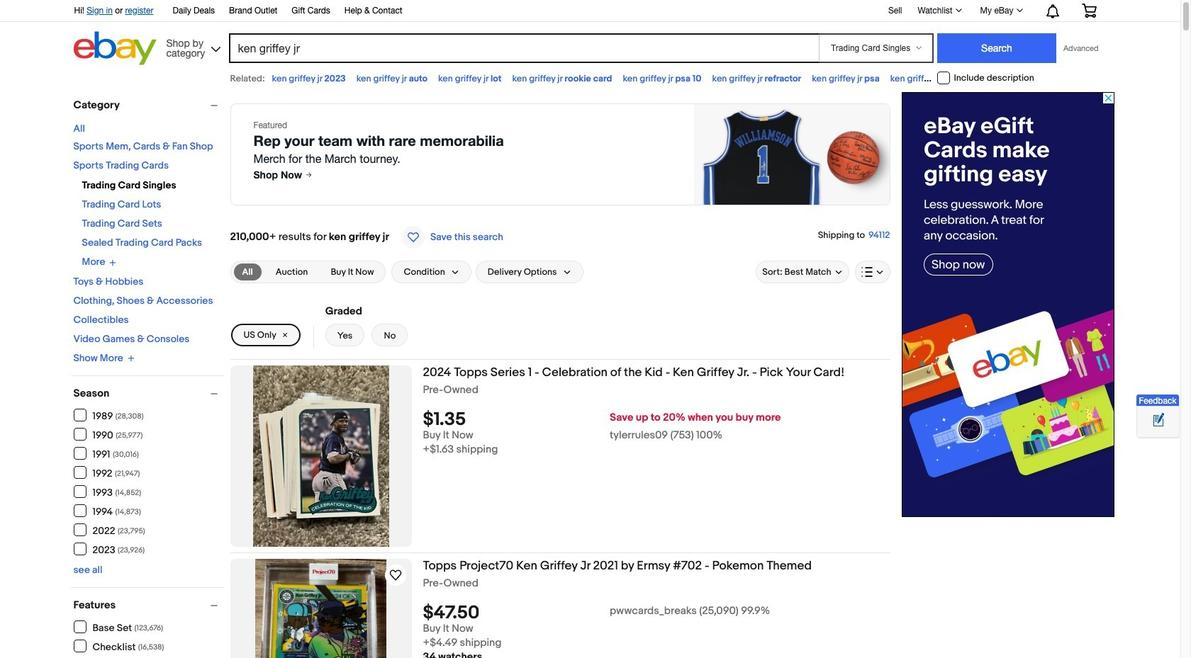 Task type: vqa. For each thing, say whether or not it's contained in the screenshot.
17 Nov 2023 at 1:50:02am PST's the PST
no



Task type: describe. For each thing, give the bounding box(es) containing it.
All selected text field
[[242, 266, 253, 279]]

Search for anything text field
[[231, 35, 816, 62]]

1 heading from the top
[[423, 366, 845, 380]]

my ebay image
[[1016, 9, 1023, 12]]

watchlist image
[[956, 9, 962, 12]]



Task type: locate. For each thing, give the bounding box(es) containing it.
save this search ken griffey jr search image
[[402, 226, 425, 249]]

region
[[230, 104, 890, 206]]

advertisement element
[[902, 92, 1114, 518]]

0 vertical spatial heading
[[423, 366, 845, 380]]

1 vertical spatial heading
[[423, 559, 812, 574]]

None submit
[[937, 33, 1057, 63]]

your shopping cart image
[[1081, 4, 1097, 18]]

watch topps project70 ken griffey jr 2021  by ermsy #702 - pokemon themed image
[[387, 567, 404, 584]]

2 heading from the top
[[423, 559, 812, 574]]

heading
[[423, 366, 845, 380], [423, 559, 812, 574]]

main content
[[230, 92, 890, 659]]

account navigation
[[66, 0, 1107, 22]]

topps project70 ken griffey jr 2021  by ermsy #702 - pokemon themed image
[[256, 559, 386, 659]]

2024 topps series 1 - celebration of the kid - ken griffey jr. - pick your card! image
[[253, 366, 389, 547]]

banner
[[66, 0, 1107, 69]]



